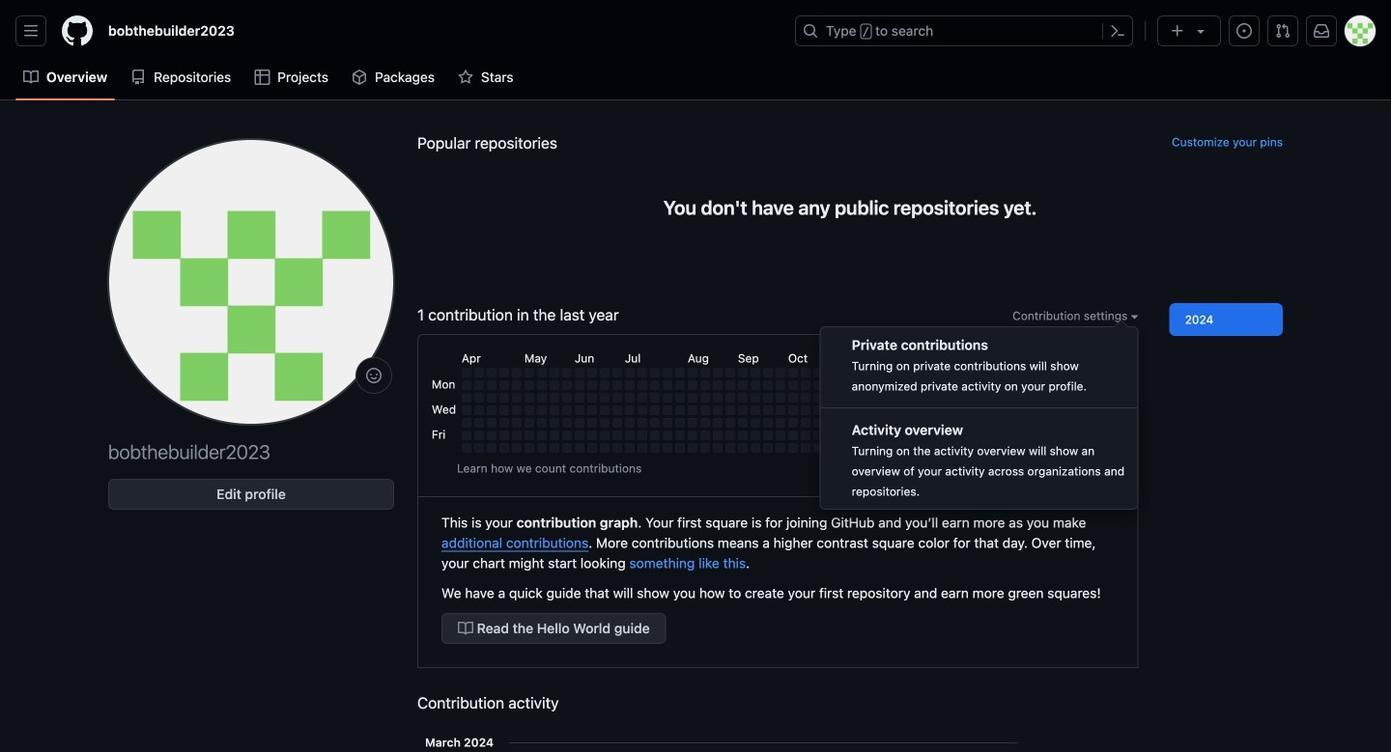 Task type: locate. For each thing, give the bounding box(es) containing it.
1 horizontal spatial book image
[[458, 621, 473, 637]]

1 vertical spatial book image
[[458, 621, 473, 637]]

0 horizontal spatial book image
[[23, 70, 39, 85]]

0 vertical spatial book image
[[23, 70, 39, 85]]

change your avatar image
[[108, 139, 394, 425]]

cell
[[462, 368, 471, 378], [474, 368, 484, 378], [487, 368, 496, 378], [499, 368, 509, 378], [512, 368, 522, 378], [524, 368, 534, 378], [537, 368, 547, 378], [550, 368, 559, 378], [562, 368, 572, 378], [575, 368, 584, 378], [587, 368, 597, 378], [600, 368, 609, 378], [612, 368, 622, 378], [625, 368, 635, 378], [638, 368, 647, 378], [650, 368, 660, 378], [663, 368, 672, 378], [675, 368, 685, 378], [688, 368, 697, 378], [700, 368, 710, 378], [713, 368, 723, 378], [725, 368, 735, 378], [738, 368, 748, 378], [751, 368, 760, 378], [763, 368, 773, 378], [776, 368, 785, 378], [788, 368, 798, 378], [801, 368, 810, 378], [813, 368, 823, 378], [851, 368, 861, 378], [864, 368, 873, 378], [876, 368, 886, 378], [889, 368, 898, 378], [901, 368, 911, 378], [914, 368, 924, 378], [926, 368, 936, 378], [939, 368, 949, 378], [952, 368, 961, 378], [964, 368, 974, 378], [977, 368, 986, 378], [989, 368, 999, 378], [1002, 368, 1011, 378], [1014, 368, 1024, 378], [1027, 368, 1037, 378], [1039, 368, 1049, 378], [1052, 368, 1062, 378], [1065, 368, 1074, 378], [1077, 368, 1087, 378], [462, 381, 471, 390], [474, 381, 484, 390], [487, 381, 496, 390], [499, 381, 509, 390], [512, 381, 522, 390], [524, 381, 534, 390], [537, 381, 547, 390], [550, 381, 559, 390], [562, 381, 572, 390], [575, 381, 584, 390], [587, 381, 597, 390], [600, 381, 609, 390], [612, 381, 622, 390], [625, 381, 635, 390], [638, 381, 647, 390], [650, 381, 660, 390], [663, 381, 672, 390], [675, 381, 685, 390], [688, 381, 697, 390], [700, 381, 710, 390], [713, 381, 723, 390], [725, 381, 735, 390], [738, 381, 748, 390], [751, 381, 760, 390], [763, 381, 773, 390], [776, 381, 785, 390], [788, 381, 798, 390], [801, 381, 810, 390], [813, 381, 823, 390], [851, 381, 861, 390], [864, 381, 873, 390], [876, 381, 886, 390], [889, 381, 898, 390], [901, 381, 911, 390], [914, 381, 924, 390], [926, 381, 936, 390], [939, 381, 949, 390], [952, 381, 961, 390], [964, 381, 974, 390], [977, 381, 986, 390], [989, 381, 999, 390], [1002, 381, 1011, 390], [1014, 381, 1024, 390], [1027, 381, 1037, 390], [1039, 381, 1049, 390], [1052, 381, 1062, 390], [1065, 381, 1074, 390], [1077, 381, 1087, 390], [462, 393, 471, 403], [474, 393, 484, 403], [487, 393, 496, 403], [499, 393, 509, 403], [512, 393, 522, 403], [524, 393, 534, 403], [537, 393, 547, 403], [550, 393, 559, 403], [562, 393, 572, 403], [575, 393, 584, 403], [587, 393, 597, 403], [600, 393, 609, 403], [612, 393, 622, 403], [625, 393, 635, 403], [638, 393, 647, 403], [650, 393, 660, 403], [663, 393, 672, 403], [675, 393, 685, 403], [688, 393, 697, 403], [700, 393, 710, 403], [713, 393, 723, 403], [725, 393, 735, 403], [738, 393, 748, 403], [751, 393, 760, 403], [763, 393, 773, 403], [776, 393, 785, 403], [788, 393, 798, 403], [801, 393, 810, 403], [813, 393, 823, 403], [826, 393, 836, 403], [838, 393, 848, 403], [851, 393, 861, 403], [864, 393, 873, 403], [876, 393, 886, 403], [889, 393, 898, 403], [901, 393, 911, 403], [914, 393, 924, 403], [926, 393, 936, 403], [939, 393, 949, 403], [952, 393, 961, 403], [964, 393, 974, 403], [977, 393, 986, 403], [989, 393, 999, 403], [1002, 393, 1011, 403], [1014, 393, 1024, 403], [1027, 393, 1037, 403], [1039, 393, 1049, 403], [1052, 393, 1062, 403], [1065, 393, 1074, 403], [1077, 393, 1087, 403], [1090, 393, 1099, 403], [1102, 393, 1112, 403], [1115, 393, 1124, 403], [462, 406, 471, 415], [474, 406, 484, 415], [487, 406, 496, 415], [499, 406, 509, 415], [512, 406, 522, 415], [524, 406, 534, 415], [537, 406, 547, 415], [550, 406, 559, 415], [562, 406, 572, 415], [575, 406, 584, 415], [587, 406, 597, 415], [600, 406, 609, 415], [612, 406, 622, 415], [625, 406, 635, 415], [638, 406, 647, 415], [650, 406, 660, 415], [663, 406, 672, 415], [675, 406, 685, 415], [688, 406, 697, 415], [700, 406, 710, 415], [713, 406, 723, 415], [725, 406, 735, 415], [738, 406, 748, 415], [751, 406, 760, 415], [763, 406, 773, 415], [776, 406, 785, 415], [788, 406, 798, 415], [801, 406, 810, 415], [813, 406, 823, 415], [826, 406, 836, 415], [838, 406, 848, 415], [851, 406, 861, 415], [864, 406, 873, 415], [876, 406, 886, 415], [889, 406, 898, 415], [901, 406, 911, 415], [914, 406, 924, 415], [926, 406, 936, 415], [939, 406, 949, 415], [952, 406, 961, 415], [964, 406, 974, 415], [977, 406, 986, 415], [989, 406, 999, 415], [1002, 406, 1011, 415], [1014, 406, 1024, 415], [1027, 406, 1037, 415], [1039, 406, 1049, 415], [1052, 406, 1062, 415], [1065, 406, 1074, 415], [1077, 406, 1087, 415], [1090, 406, 1099, 415], [1102, 406, 1112, 415], [1115, 406, 1124, 415], [462, 418, 471, 428], [474, 418, 484, 428], [487, 418, 496, 428], [499, 418, 509, 428], [512, 418, 522, 428], [524, 418, 534, 428], [537, 418, 547, 428], [550, 418, 559, 428], [562, 418, 572, 428], [575, 418, 584, 428], [587, 418, 597, 428], [600, 418, 609, 428], [612, 418, 622, 428], [625, 418, 635, 428], [638, 418, 647, 428], [650, 418, 660, 428], [663, 418, 672, 428], [675, 418, 685, 428], [688, 418, 697, 428], [700, 418, 710, 428], [713, 418, 723, 428], [725, 418, 735, 428], [738, 418, 748, 428], [751, 418, 760, 428], [763, 418, 773, 428], [776, 418, 785, 428], [788, 418, 798, 428], [801, 418, 810, 428], [813, 418, 823, 428], [851, 418, 861, 428], [864, 418, 873, 428], [876, 418, 886, 428], [889, 418, 898, 428], [901, 418, 911, 428], [914, 418, 924, 428], [926, 418, 936, 428], [939, 418, 949, 428], [952, 418, 961, 428], [964, 418, 974, 428], [462, 431, 471, 441], [474, 431, 484, 441], [487, 431, 496, 441], [499, 431, 509, 441], [512, 431, 522, 441], [524, 431, 534, 441], [537, 431, 547, 441], [550, 431, 559, 441], [562, 431, 572, 441], [575, 431, 584, 441], [587, 431, 597, 441], [600, 431, 609, 441], [612, 431, 622, 441], [625, 431, 635, 441], [638, 431, 647, 441], [650, 431, 660, 441], [663, 431, 672, 441], [675, 431, 685, 441], [688, 431, 697, 441], [700, 431, 710, 441], [713, 431, 723, 441], [725, 431, 735, 441], [738, 431, 748, 441], [751, 431, 760, 441], [763, 431, 773, 441], [776, 431, 785, 441], [788, 431, 798, 441], [801, 431, 810, 441], [813, 431, 823, 441], [851, 431, 861, 441], [864, 431, 873, 441], [876, 431, 886, 441], [889, 431, 898, 441], [901, 431, 911, 441], [914, 431, 924, 441], [926, 431, 936, 441], [939, 431, 949, 441], [952, 431, 961, 441], [964, 431, 974, 441], [462, 443, 471, 453], [474, 443, 484, 453], [487, 443, 496, 453], [499, 443, 509, 453], [512, 443, 522, 453], [524, 443, 534, 453], [537, 443, 547, 453], [550, 443, 559, 453], [562, 443, 572, 453], [575, 443, 584, 453], [587, 443, 597, 453], [600, 443, 609, 453], [612, 443, 622, 453], [625, 443, 635, 453], [638, 443, 647, 453], [650, 443, 660, 453], [663, 443, 672, 453], [675, 443, 685, 453], [688, 443, 697, 453], [700, 443, 710, 453], [713, 443, 723, 453], [725, 443, 735, 453], [738, 443, 748, 453], [751, 443, 760, 453], [763, 443, 773, 453], [776, 443, 785, 453], [788, 443, 798, 453], [801, 443, 810, 453], [813, 443, 823, 453], [851, 443, 861, 453], [864, 443, 873, 453], [876, 443, 886, 453], [889, 443, 898, 453], [901, 443, 911, 453], [914, 443, 924, 453], [926, 443, 936, 453], [939, 443, 949, 453], [952, 443, 961, 453], [964, 443, 974, 453], [977, 443, 986, 453], [989, 443, 999, 453], [1002, 443, 1011, 453], [1014, 443, 1024, 453], [1027, 443, 1037, 453], [1039, 443, 1049, 453], [1052, 443, 1062, 453], [1065, 443, 1074, 453], [1077, 443, 1087, 453], [1090, 443, 1099, 453]]

command palette image
[[1110, 23, 1126, 39]]

repo image
[[131, 70, 146, 85]]

grid
[[429, 347, 1127, 456]]

book image
[[23, 70, 39, 85], [458, 621, 473, 637]]

menu
[[820, 327, 1139, 510]]



Task type: vqa. For each thing, say whether or not it's contained in the screenshot.
list
no



Task type: describe. For each thing, give the bounding box(es) containing it.
smiley image
[[366, 368, 382, 384]]

table image
[[254, 70, 270, 85]]

homepage image
[[62, 15, 93, 46]]

git pull request image
[[1275, 23, 1291, 39]]

triangle down image
[[1193, 23, 1209, 39]]

plus image
[[1170, 23, 1186, 39]]

issue opened image
[[1237, 23, 1252, 39]]

package image
[[352, 70, 367, 85]]

star image
[[458, 70, 473, 85]]

notifications image
[[1314, 23, 1329, 39]]



